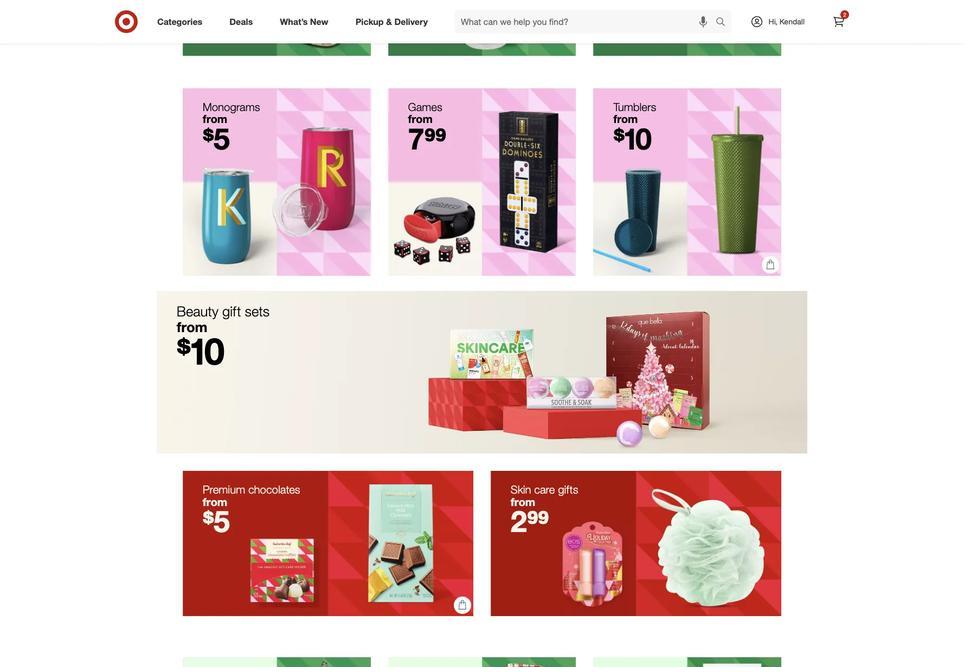 Task type: locate. For each thing, give the bounding box(es) containing it.
search
[[711, 17, 737, 28]]

from inside beauty gift sets from
[[177, 319, 208, 336]]

$5 down monograms
[[203, 121, 230, 157]]

tumblers
[[614, 100, 657, 114]]

chocolates
[[248, 484, 300, 497]]

2 down "skin"
[[511, 504, 527, 540]]

1 horizontal spatial 99
[[527, 504, 550, 540]]

0 vertical spatial 99
[[425, 121, 447, 157]]

1 horizontal spatial 2
[[844, 11, 847, 18]]

sets
[[245, 303, 270, 320]]

gift
[[222, 303, 241, 320]]

from inside games from 7 99
[[408, 112, 433, 126]]

pickup & delivery link
[[346, 10, 442, 34]]

1 vertical spatial $10
[[177, 329, 225, 374]]

0 vertical spatial $5
[[203, 121, 230, 157]]

from inside tumblers from $10
[[614, 112, 638, 126]]

0 vertical spatial $10
[[614, 121, 652, 157]]

$5 down premium
[[203, 504, 230, 540]]

from
[[203, 112, 227, 126], [408, 112, 433, 126], [614, 112, 638, 126], [177, 319, 208, 336], [203, 496, 227, 509], [511, 496, 536, 509]]

what's new
[[280, 16, 329, 27]]

2 right the kendall
[[844, 11, 847, 18]]

new
[[310, 16, 329, 27]]

skin
[[511, 484, 531, 497]]

from inside skin care gifts from 2 99
[[511, 496, 536, 509]]

1 vertical spatial 2
[[511, 504, 527, 540]]

$5
[[203, 121, 230, 157], [203, 504, 230, 540]]

from inside premium chocolates from $5
[[203, 496, 227, 509]]

1 horizontal spatial $10
[[614, 121, 652, 157]]

1 $5 from the top
[[203, 121, 230, 157]]

2
[[844, 11, 847, 18], [511, 504, 527, 540]]

99 down care
[[527, 504, 550, 540]]

1 vertical spatial 99
[[527, 504, 550, 540]]

0 vertical spatial 2
[[844, 11, 847, 18]]

&
[[386, 16, 392, 27]]

premium
[[203, 484, 245, 497]]

2 $5 from the top
[[203, 504, 230, 540]]

hi, kendall
[[769, 17, 805, 26]]

99 inside skin care gifts from 2 99
[[527, 504, 550, 540]]

gifts
[[558, 484, 579, 497]]

$10 down tumblers
[[614, 121, 652, 157]]

beauty
[[177, 303, 219, 320]]

pickup
[[356, 16, 384, 27]]

1 vertical spatial $5
[[203, 504, 230, 540]]

$10 down 'beauty'
[[177, 329, 225, 374]]

0 horizontal spatial 99
[[425, 121, 447, 157]]

deals link
[[220, 10, 267, 34]]

99 down the games
[[425, 121, 447, 157]]

0 horizontal spatial 2
[[511, 504, 527, 540]]

99
[[425, 121, 447, 157], [527, 504, 550, 540]]

$5 inside premium chocolates from $5
[[203, 504, 230, 540]]

$10
[[614, 121, 652, 157], [177, 329, 225, 374]]



Task type: vqa. For each thing, say whether or not it's contained in the screenshot.
Dietary
no



Task type: describe. For each thing, give the bounding box(es) containing it.
monograms
[[203, 100, 260, 114]]

monograms from $5
[[203, 100, 260, 157]]

What can we help you find? suggestions appear below search field
[[455, 10, 719, 34]]

2 inside skin care gifts from 2 99
[[511, 504, 527, 540]]

99 inside games from 7 99
[[425, 121, 447, 157]]

from inside monograms from $5
[[203, 112, 227, 126]]

what's
[[280, 16, 308, 27]]

games from 7 99
[[408, 100, 447, 157]]

care
[[535, 484, 555, 497]]

categories link
[[148, 10, 216, 34]]

what's new link
[[271, 10, 342, 34]]

categories
[[157, 16, 202, 27]]

$5 inside monograms from $5
[[203, 121, 230, 157]]

2 link
[[827, 10, 851, 34]]

7
[[408, 121, 425, 157]]

$10 inside tumblers from $10
[[614, 121, 652, 157]]

beauty gift sets from
[[177, 303, 270, 336]]

premium chocolates from $5
[[203, 484, 300, 540]]

hi,
[[769, 17, 778, 26]]

skin care gifts from 2 99
[[511, 484, 579, 540]]

games
[[408, 100, 443, 114]]

tumblers from $10
[[614, 100, 657, 157]]

delivery
[[395, 16, 428, 27]]

kendall
[[780, 17, 805, 26]]

deals
[[230, 16, 253, 27]]

0 horizontal spatial $10
[[177, 329, 225, 374]]

search button
[[711, 10, 737, 36]]

pickup & delivery
[[356, 16, 428, 27]]



